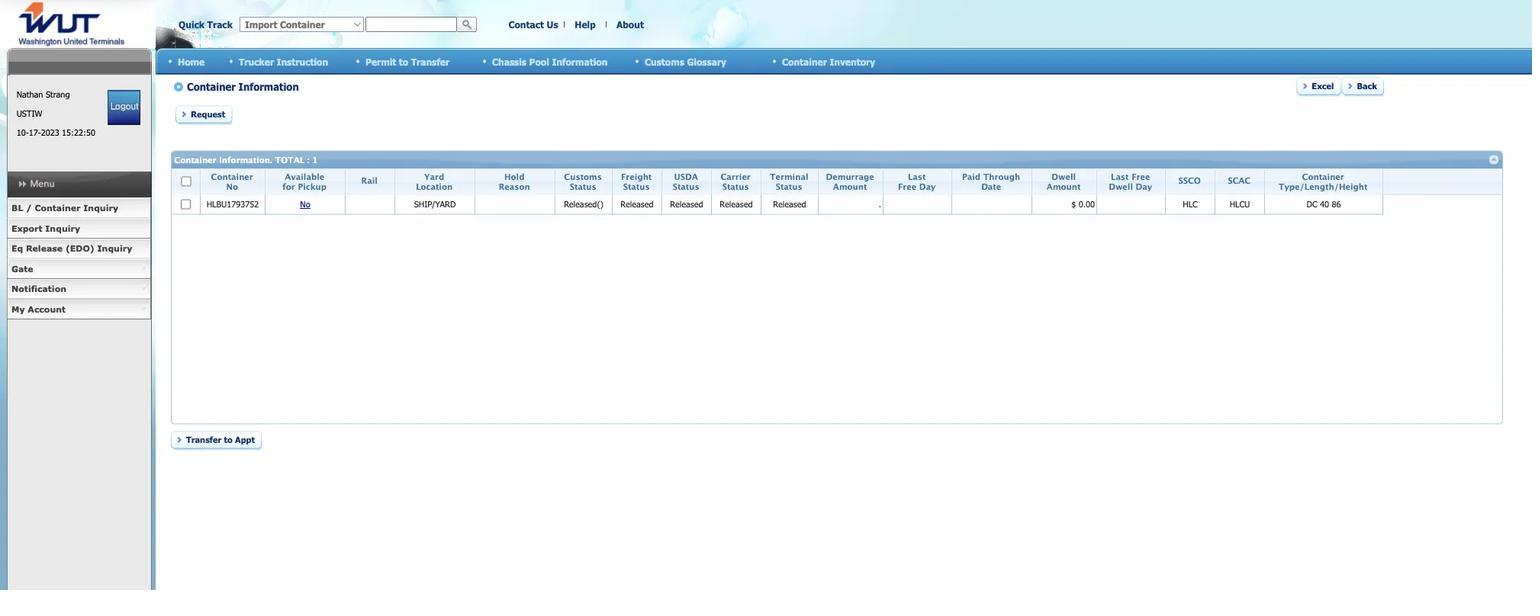 Task type: vqa. For each thing, say whether or not it's contained in the screenshot.
11:46:20
no



Task type: locate. For each thing, give the bounding box(es) containing it.
0 vertical spatial inquiry
[[83, 203, 118, 213]]

(edo)
[[66, 244, 95, 254]]

1 vertical spatial container
[[35, 203, 81, 213]]

1 vertical spatial inquiry
[[45, 223, 80, 234]]

customs glossary
[[645, 56, 727, 67]]

None text field
[[366, 17, 457, 32]]

inquiry for container
[[83, 203, 118, 213]]

customs
[[645, 56, 685, 67]]

trucker instruction
[[239, 56, 328, 67]]

bl / container inquiry link
[[7, 198, 151, 219]]

my account link
[[7, 300, 151, 320]]

1 horizontal spatial container
[[782, 56, 827, 67]]

track
[[207, 19, 233, 30]]

glossary
[[687, 56, 727, 67]]

quick track
[[179, 19, 233, 30]]

contact us
[[509, 19, 558, 30]]

instruction
[[277, 56, 328, 67]]

inventory
[[830, 56, 876, 67]]

inquiry right (edo) on the left top
[[97, 244, 132, 254]]

container
[[782, 56, 827, 67], [35, 203, 81, 213]]

release
[[26, 244, 63, 254]]

0 horizontal spatial container
[[35, 203, 81, 213]]

2023
[[41, 127, 59, 138]]

container up export inquiry
[[35, 203, 81, 213]]

nathan strang
[[17, 89, 70, 100]]

about link
[[617, 19, 644, 30]]

my account
[[11, 304, 66, 315]]

2 vertical spatial inquiry
[[97, 244, 132, 254]]

container inside bl / container inquiry link
[[35, 203, 81, 213]]

eq release (edo) inquiry link
[[7, 239, 151, 259]]

permit to transfer
[[366, 56, 450, 67]]

0 vertical spatial container
[[782, 56, 827, 67]]

about
[[617, 19, 644, 30]]

inquiry
[[83, 203, 118, 213], [45, 223, 80, 234], [97, 244, 132, 254]]

10-
[[17, 127, 29, 138]]

container left inventory
[[782, 56, 827, 67]]

my
[[11, 304, 25, 315]]

bl
[[11, 203, 23, 213]]

home
[[178, 56, 205, 67]]

login image
[[108, 90, 141, 125]]

help link
[[575, 19, 596, 30]]

account
[[28, 304, 66, 315]]

container inventory
[[782, 56, 876, 67]]

inquiry down bl / container inquiry
[[45, 223, 80, 234]]

permit
[[366, 56, 396, 67]]

inquiry up export inquiry link
[[83, 203, 118, 213]]

trucker
[[239, 56, 274, 67]]



Task type: describe. For each thing, give the bounding box(es) containing it.
transfer
[[411, 56, 450, 67]]

export
[[11, 223, 42, 234]]

10-17-2023 15:22:50
[[17, 127, 95, 138]]

chassis pool information
[[492, 56, 608, 67]]

nathan
[[17, 89, 43, 100]]

to
[[399, 56, 409, 67]]

information
[[552, 56, 608, 67]]

eq release (edo) inquiry
[[11, 244, 132, 254]]

quick
[[179, 19, 205, 30]]

us
[[547, 19, 558, 30]]

17-
[[29, 127, 41, 138]]

/
[[26, 203, 32, 213]]

strang
[[46, 89, 70, 100]]

ustiw
[[17, 108, 42, 119]]

contact us link
[[509, 19, 558, 30]]

bl / container inquiry
[[11, 203, 118, 213]]

inquiry for (edo)
[[97, 244, 132, 254]]

gate link
[[7, 259, 151, 279]]

eq
[[11, 244, 23, 254]]

contact
[[509, 19, 544, 30]]

chassis
[[492, 56, 527, 67]]

notification
[[11, 284, 66, 294]]

export inquiry
[[11, 223, 80, 234]]

15:22:50
[[62, 127, 95, 138]]

export inquiry link
[[7, 219, 151, 239]]

help
[[575, 19, 596, 30]]

gate
[[11, 264, 33, 274]]

pool
[[529, 56, 550, 67]]

notification link
[[7, 279, 151, 300]]



